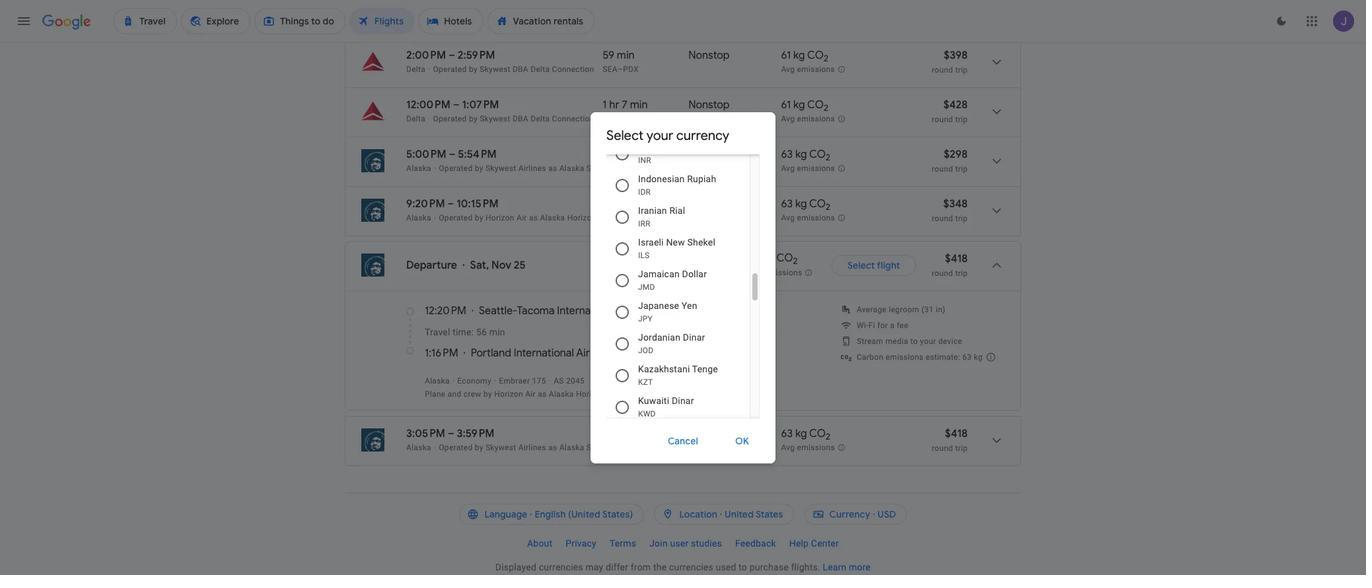 Task type: locate. For each thing, give the bounding box(es) containing it.
1 61 from the top
[[781, 49, 791, 62]]

connection
[[552, 15, 594, 24], [552, 65, 594, 74], [552, 114, 594, 124]]

help center
[[789, 538, 839, 549]]

jmd
[[638, 282, 655, 292]]

as 2045
[[554, 377, 585, 386]]

operated by skywest airlines as alaska skywest for 5:54 pm
[[439, 164, 618, 173]]

Departure time: 9:20 PM. text field
[[406, 198, 445, 211]]

Arrival time: 1:16 PM. text field
[[425, 347, 458, 360]]

1 61 kg co 2 from the top
[[781, 49, 829, 64]]

round down $418 text field
[[932, 444, 953, 453]]

fee
[[897, 321, 909, 330]]

1 vertical spatial airport
[[576, 347, 611, 360]]

2 61 kg co 2 from the top
[[781, 98, 829, 114]]

1 vertical spatial (
[[613, 347, 617, 360]]

min right 7
[[630, 98, 648, 112]]

3 connection from the top
[[552, 114, 594, 124]]

1 vertical spatial $418 round trip
[[932, 427, 968, 453]]

trip inside $298 round trip
[[955, 165, 968, 174]]

select inside "button"
[[848, 260, 875, 272]]

avg emissions for 54 min
[[781, 164, 835, 173]]

your up inr
[[647, 127, 673, 144]]

3 dba from the top
[[513, 114, 529, 124]]

2 for $418
[[826, 432, 831, 443]]

co for $428
[[807, 98, 824, 112]]

428 US dollars text field
[[944, 98, 968, 112]]

nonstop flight. element
[[689, 49, 730, 64], [689, 98, 730, 114], [689, 148, 730, 163], [689, 427, 730, 443]]

rial
[[670, 205, 685, 216]]

1 vertical spatial skywest
[[587, 443, 618, 453]]

– inside 1 hr 7 min sea – pdx
[[618, 114, 623, 124]]

3:59 pm
[[457, 427, 495, 441]]

2 dba from the top
[[513, 65, 529, 74]]

63 for $418
[[781, 427, 793, 441]]

pdx for 59 min sea – pdx
[[623, 65, 639, 74]]

Arrival time: 1:07 PM. text field
[[462, 98, 499, 112]]

sea
[[603, 65, 618, 74], [603, 114, 618, 124], [603, 213, 618, 223], [660, 305, 679, 318]]

min inside 1 hr 7 min sea – pdx
[[630, 98, 648, 112]]

0 vertical spatial select
[[607, 127, 644, 144]]

terms
[[610, 538, 636, 549]]

airport up 2045
[[576, 347, 611, 360]]

operated by skywest airlines as alaska skywest down 3:59 pm
[[439, 443, 618, 453]]

1 vertical spatial airlines
[[518, 443, 546, 453]]

media
[[886, 337, 908, 346]]

horizon down arrival time: 10:15 pm. text field
[[486, 213, 515, 223]]

0 vertical spatial to
[[911, 337, 918, 346]]

1 vertical spatial dinar
[[672, 395, 694, 406]]

1 vertical spatial total duration 54 min. element
[[603, 427, 689, 443]]

leaves seattle-tacoma international airport at 9:20 pm on saturday, november 25 and arrives at portland international airport at 10:15 pm on saturday, november 25. element
[[406, 198, 499, 211]]

skywest down arrival time: 8:59 pm. 'text box' at the left top
[[480, 15, 510, 24]]

2 airlines from the top
[[518, 443, 546, 453]]

 image
[[434, 164, 436, 173], [434, 213, 436, 223], [452, 377, 455, 386]]

join user studies
[[650, 538, 722, 549]]

1 $418 from the top
[[945, 252, 968, 266]]

operated by skywest dba delta connection down '1:07 pm' text box
[[433, 114, 594, 124]]

avg emissions for 1 hr 7 min
[[781, 114, 835, 124]]

location
[[679, 509, 718, 521]]

min right 59
[[617, 49, 635, 62]]

dinar inside jordanian dinar jod
[[683, 332, 705, 343]]

0 vertical spatial dinar
[[683, 332, 705, 343]]

min right 54
[[618, 148, 635, 161]]

to
[[911, 337, 918, 346], [739, 562, 747, 573]]

3 nonstop flight. element from the top
[[689, 148, 730, 163]]

0 horizontal spatial select
[[607, 127, 644, 144]]

pdx up idr in the top of the page
[[623, 164, 639, 173]]

2 vertical spatial operated by skywest dba delta connection
[[433, 114, 594, 124]]

nonstop for 59 min
[[689, 49, 730, 62]]

2 trip from the top
[[955, 115, 968, 124]]

( right jpy
[[656, 305, 660, 318]]

international up '175'
[[514, 347, 574, 360]]

2 for $298
[[826, 152, 831, 163]]

operated by skywest dba delta connection down arrival time: 8:59 pm. 'text box' at the left top
[[433, 15, 594, 24]]

round inside $348 round trip
[[932, 214, 953, 223]]

 image up and
[[452, 377, 455, 386]]

2 horizontal spatial  image
[[549, 377, 551, 386]]

avg emissions for 55 min
[[781, 214, 835, 223]]

2 operated by skywest dba delta connection from the top
[[433, 65, 594, 74]]

1:16 pm
[[425, 347, 458, 360]]

1 vertical spatial 61
[[781, 98, 791, 112]]

0 vertical spatial operated by skywest airlines as alaska skywest
[[439, 164, 618, 173]]

1 skywest from the top
[[587, 164, 618, 173]]

0 vertical spatial )
[[679, 305, 683, 318]]

trip down 398 us dollars text box
[[955, 65, 968, 75]]

2 round from the top
[[932, 115, 953, 124]]

(31
[[922, 305, 934, 314]]

Departure time: 12:00 PM. text field
[[406, 98, 451, 112]]

1 $418 round trip from the top
[[932, 252, 968, 278]]

select
[[607, 127, 644, 144], [848, 260, 875, 272]]

operated by skywest airlines as alaska skywest
[[439, 164, 618, 173], [439, 443, 618, 453]]

Arrival time: 2:59 PM. text field
[[458, 49, 495, 62]]

skywest for 5:54 pm
[[587, 164, 618, 173]]

(united
[[568, 509, 600, 521]]

purchase
[[750, 562, 789, 573]]

0 vertical spatial 61
[[781, 49, 791, 62]]

2 nonstop flight. element from the top
[[689, 98, 730, 114]]

1 vertical spatial select
[[848, 260, 875, 272]]

and
[[448, 390, 462, 399]]

$418
[[945, 252, 968, 266], [945, 427, 968, 441]]

$298 round trip
[[932, 148, 968, 174]]

2
[[824, 53, 829, 64], [824, 103, 829, 114], [826, 152, 831, 163], [826, 202, 831, 213], [793, 256, 798, 267], [826, 432, 831, 443]]

2 skywest from the top
[[587, 443, 618, 453]]

operated down 2:00 pm – 2:59 pm
[[433, 65, 467, 74]]

1 horizontal spatial your
[[920, 337, 936, 346]]

1 vertical spatial your
[[920, 337, 936, 346]]

pdx inside 55 min sea – pdx
[[623, 213, 639, 223]]

0 vertical spatial dba
[[513, 15, 529, 24]]

operated by skywest airlines as alaska skywest up operated by horizon air as alaska horizon
[[439, 164, 618, 173]]

1 currencies from the left
[[539, 562, 583, 573]]

$418 round trip for $418 text box
[[932, 252, 968, 278]]

min inside 55 min sea – pdx
[[617, 198, 635, 211]]

states)
[[602, 509, 633, 521]]

airlines for 3:05 pm – 3:59 pm
[[518, 443, 546, 453]]

sea inside 59 min sea – pdx
[[603, 65, 618, 74]]

emissions for $428
[[797, 114, 835, 124]]

wi-
[[857, 321, 869, 330]]

pdx down total duration 59 min. element
[[623, 65, 639, 74]]

0 vertical spatial $418
[[945, 252, 968, 266]]

nonstop
[[689, 49, 730, 62], [689, 98, 730, 112], [689, 148, 730, 161], [689, 427, 730, 441]]

0 vertical spatial connection
[[552, 15, 594, 24]]

1 horizontal spatial currencies
[[669, 562, 713, 573]]

55
[[603, 198, 615, 211]]

round inside $398 round trip
[[932, 65, 953, 75]]

1 vertical spatial 61 kg co 2
[[781, 98, 829, 114]]

2 connection from the top
[[552, 65, 594, 74]]

1 horizontal spatial select
[[848, 260, 875, 272]]

pdx inside 1 hr 7 min sea – pdx
[[623, 114, 639, 124]]

1 nonstop flight. element from the top
[[689, 49, 730, 64]]

select flight button
[[832, 255, 916, 276]]

skywest for the leaves seattle-tacoma international airport at 2:00 pm on saturday, november 25 and arrives at portland international airport at 2:59 pm on saturday, november 25. element
[[480, 65, 510, 74]]

sea down 59
[[603, 65, 618, 74]]

 image
[[494, 377, 496, 386], [549, 377, 551, 386], [434, 443, 436, 453]]

wi-fi for a fee
[[857, 321, 909, 330]]

currencies down privacy
[[539, 562, 583, 573]]

0 vertical spatial airlines
[[518, 164, 546, 173]]

airlines up operated by horizon air as alaska horizon
[[518, 164, 546, 173]]

round down $298
[[932, 165, 953, 174]]

emissions for $348
[[797, 214, 835, 223]]

round down $428 text box at the right
[[932, 115, 953, 124]]

air up 25
[[517, 213, 527, 223]]

0 vertical spatial 61 kg co 2
[[781, 49, 829, 64]]

2 $418 round trip from the top
[[932, 427, 968, 453]]

departure
[[406, 259, 457, 272]]

0 vertical spatial total duration 54 min. element
[[603, 148, 689, 163]]

operated down 9:20 pm – 10:15 pm
[[439, 213, 473, 223]]

3 trip from the top
[[955, 165, 968, 174]]

sea inside 1 hr 7 min sea – pdx
[[603, 114, 618, 124]]

 image left as
[[549, 377, 551, 386]]

round down 398 us dollars text box
[[932, 65, 953, 75]]

298 US dollars text field
[[944, 148, 968, 161]]

avg for 54 min
[[781, 164, 795, 173]]

pdx down 7
[[623, 114, 639, 124]]

( left jod
[[613, 347, 617, 360]]

Departure time: 7:55 PM. text field
[[406, 0, 444, 13]]

 image down 9:20 pm
[[434, 213, 436, 223]]

sea down 55
[[603, 213, 618, 223]]

airport down jmd
[[620, 305, 654, 318]]

63 kg co 2 for $348
[[781, 198, 831, 213]]

as
[[554, 377, 564, 386]]

2 nonstop from the top
[[689, 98, 730, 112]]

1 vertical spatial operated by skywest dba delta connection
[[433, 65, 594, 74]]

59
[[603, 49, 614, 62]]

5:00 pm
[[406, 148, 446, 161]]

delta
[[406, 15, 426, 24], [531, 15, 550, 24], [406, 65, 426, 74], [531, 65, 550, 74], [406, 114, 426, 124], [531, 114, 550, 124]]

operated down leaves seattle-tacoma international airport at 5:00 pm on saturday, november 25 and arrives at portland international airport at 5:54 pm on saturday, november 25. element
[[439, 164, 473, 173]]

trip for 54 min
[[955, 165, 968, 174]]

dinar inside kuwaiti dinar kwd
[[672, 395, 694, 406]]

by down arrival time: 10:15 pm. text field
[[475, 213, 483, 223]]

round inside $298 round trip
[[932, 165, 953, 174]]

portland international airport ( pdx )
[[471, 347, 640, 360]]

by down "5:54 pm"
[[475, 164, 483, 173]]

operated by skywest dba delta connection down arrival time: 2:59 pm. text field
[[433, 65, 594, 74]]

jamaican dollar jmd
[[638, 269, 707, 292]]

0 vertical spatial skywest
[[587, 164, 618, 173]]

skywest down '1:07 pm' text box
[[480, 114, 510, 124]]

nonstop for 54 min
[[689, 148, 730, 161]]

more
[[849, 562, 871, 573]]

) down jamaican dollar jmd
[[679, 305, 683, 318]]

select left flight
[[848, 260, 875, 272]]

total duration 54 min. element up indonesian
[[603, 148, 689, 163]]

total duration 54 min. element
[[603, 148, 689, 163], [603, 427, 689, 443]]

–
[[449, 49, 455, 62], [618, 65, 623, 74], [453, 98, 460, 112], [618, 114, 623, 124], [449, 148, 455, 161], [448, 198, 454, 211], [618, 213, 623, 223], [448, 427, 454, 441]]

 image down departure time: 5:00 pm. text field
[[434, 164, 436, 173]]

– left irr
[[618, 213, 623, 223]]

0 horizontal spatial to
[[739, 562, 747, 573]]

by down arrival time: 2:59 pm. text field
[[469, 65, 478, 74]]

select down 1 hr 7 min sea – pdx
[[607, 127, 644, 144]]

1 nonstop from the top
[[689, 49, 730, 62]]

0 horizontal spatial (
[[613, 347, 617, 360]]

carbon
[[857, 353, 884, 362]]

pdx inside 59 min sea – pdx
[[623, 65, 639, 74]]

differ
[[606, 562, 628, 573]]

dinar down 'kazakhstani tenge kzt'
[[672, 395, 694, 406]]

emissions for $298
[[797, 164, 835, 173]]

round for 54 min
[[932, 165, 953, 174]]

nonstop flight. element for 1 hr 7 min
[[689, 98, 730, 114]]

dba
[[513, 15, 529, 24], [513, 65, 529, 74], [513, 114, 529, 124]]

round down $418 text box
[[932, 269, 953, 278]]

displayed currencies may differ from the currencies used to purchase flights. learn more
[[495, 562, 871, 573]]

1 vertical spatial  image
[[434, 213, 436, 223]]

(
[[656, 305, 660, 318], [613, 347, 617, 360]]

skywest for 3:59 pm
[[587, 443, 618, 453]]

pdx down total duration 55 min. element
[[623, 213, 639, 223]]

your up the carbon emissions estimate: 63 kilograms element
[[920, 337, 936, 346]]

trip down $428 text box at the right
[[955, 115, 968, 124]]

skywest
[[480, 15, 510, 24], [480, 65, 510, 74], [480, 114, 510, 124], [486, 164, 516, 173], [486, 443, 516, 453]]

emissions for $418
[[797, 443, 835, 453]]

1 vertical spatial $418
[[945, 427, 968, 441]]

0 horizontal spatial currencies
[[539, 562, 583, 573]]

alaska
[[406, 164, 431, 173], [559, 164, 584, 173], [406, 213, 431, 223], [540, 213, 565, 223], [425, 377, 450, 386], [549, 390, 574, 399], [406, 443, 431, 453], [559, 443, 584, 453]]

$418 for $418 text field
[[945, 427, 968, 441]]

pdx for portland international airport ( pdx )
[[617, 347, 637, 360]]

trip inside $348 round trip
[[955, 214, 968, 223]]

$428 round trip
[[932, 98, 968, 124]]

ok button
[[719, 425, 765, 457]]

round for 55 min
[[932, 214, 953, 223]]

trip
[[955, 65, 968, 75], [955, 115, 968, 124], [955, 165, 968, 174], [955, 214, 968, 223], [955, 269, 968, 278], [955, 444, 968, 453]]

english (united states)
[[535, 509, 633, 521]]

2 61 from the top
[[781, 98, 791, 112]]

pdx for 55 min sea – pdx
[[623, 213, 639, 223]]

 image for 5:00 pm
[[434, 164, 436, 173]]

61
[[781, 49, 791, 62], [781, 98, 791, 112]]

sea down hr
[[603, 114, 618, 124]]

yen
[[682, 300, 697, 311]]

horizon
[[486, 213, 515, 223], [567, 213, 596, 223], [494, 390, 523, 399], [576, 390, 605, 399]]

trip inside $428 round trip
[[955, 115, 968, 124]]

help center link
[[783, 533, 846, 554]]

inr
[[638, 156, 651, 165]]

0 horizontal spatial  image
[[434, 443, 436, 453]]

by right the crew on the bottom left of the page
[[484, 390, 492, 399]]

2 for $398
[[824, 53, 829, 64]]

airlines down the plane and crew by horizon air as alaska horizon
[[518, 443, 546, 453]]

– left 2:59 pm
[[449, 49, 455, 62]]

1 horizontal spatial  image
[[494, 377, 496, 386]]

1 horizontal spatial (
[[656, 305, 660, 318]]

1 operated by skywest airlines as alaska skywest from the top
[[439, 164, 618, 173]]

round
[[932, 65, 953, 75], [932, 115, 953, 124], [932, 165, 953, 174], [932, 214, 953, 223], [932, 269, 953, 278], [932, 444, 953, 453]]

1 vertical spatial )
[[637, 347, 640, 360]]

operated by skywest dba delta connection
[[433, 15, 594, 24], [433, 65, 594, 74], [433, 114, 594, 124]]

54 min pdx
[[603, 148, 639, 173]]

trip down $418 text box
[[955, 269, 968, 278]]

pdx
[[623, 65, 639, 74], [623, 114, 639, 124], [623, 164, 639, 173], [623, 213, 639, 223], [617, 347, 637, 360]]

0 vertical spatial  image
[[434, 164, 436, 173]]

min inside 54 min pdx
[[618, 148, 635, 161]]

total duration 54 min. element down kwd
[[603, 427, 689, 443]]

418 US dollars text field
[[945, 427, 968, 441]]

3 nonstop from the top
[[689, 148, 730, 161]]

total duration 54 min. element containing 54 min
[[603, 148, 689, 163]]

) down jordanian at bottom left
[[637, 347, 640, 360]]

dinar down yen
[[683, 332, 705, 343]]

54
[[603, 148, 615, 161]]

trip for 59 min
[[955, 65, 968, 75]]

1 vertical spatial dba
[[513, 65, 529, 74]]

63 kg co 2 for $298
[[781, 148, 831, 163]]

user
[[670, 538, 689, 549]]

air down embraer 175 at the left
[[525, 390, 536, 399]]

min inside 59 min sea – pdx
[[617, 49, 635, 62]]

1 operated by skywest dba delta connection from the top
[[433, 15, 594, 24]]

3 round from the top
[[932, 165, 953, 174]]

0 horizontal spatial )
[[637, 347, 640, 360]]

dinar
[[683, 332, 705, 343], [672, 395, 694, 406]]

nonstop for 1 hr 7 min
[[689, 98, 730, 112]]

1 vertical spatial operated by skywest airlines as alaska skywest
[[439, 443, 618, 453]]

estimate:
[[926, 353, 960, 362]]

device
[[938, 337, 962, 346]]

$418 for $418 text box
[[945, 252, 968, 266]]

average legroom (31 in)
[[857, 305, 946, 314]]

pdx inside 54 min pdx
[[623, 164, 639, 173]]

time:
[[453, 327, 474, 338]]

rupiah
[[687, 173, 716, 184]]

trip down $418 text field
[[955, 444, 968, 453]]

avg
[[781, 65, 795, 74], [781, 114, 795, 124], [781, 164, 795, 173], [781, 214, 795, 223], [748, 268, 762, 277], [781, 443, 795, 453]]

avg for 55 min
[[781, 214, 795, 223]]

0 vertical spatial (
[[656, 305, 660, 318]]

co for $348
[[809, 198, 826, 211]]

round down $348
[[932, 214, 953, 223]]

nonstop flight. element for 59 min
[[689, 49, 730, 64]]

iranian
[[638, 205, 667, 216]]

398 US dollars text field
[[944, 49, 968, 62]]

to up the carbon emissions estimate: 63 kilograms element
[[911, 337, 918, 346]]

trip down $298
[[955, 165, 968, 174]]

to right used
[[739, 562, 747, 573]]

0 vertical spatial $418 round trip
[[932, 252, 968, 278]]

2 $418 from the top
[[945, 427, 968, 441]]

0 vertical spatial your
[[647, 127, 673, 144]]

pdx left jod
[[617, 347, 637, 360]]

1 round from the top
[[932, 65, 953, 75]]

4 trip from the top
[[955, 214, 968, 223]]

2:59 pm
[[458, 49, 495, 62]]

63 kg co 2 for $418
[[781, 427, 831, 443]]

dinar for kuwaiti dinar
[[672, 395, 694, 406]]

2 vertical spatial connection
[[552, 114, 594, 124]]

2 vertical spatial dba
[[513, 114, 529, 124]]

kazakhstani tenge kzt
[[638, 364, 718, 387]]

1 horizontal spatial )
[[679, 305, 683, 318]]

$398 round trip
[[932, 49, 968, 75]]

min
[[617, 49, 635, 62], [630, 98, 648, 112], [618, 148, 635, 161], [617, 198, 635, 211], [489, 327, 505, 338]]

leaves seattle-tacoma international airport at 3:05 pm on saturday, november 25 and arrives at portland international airport at 3:59 pm on saturday, november 25. element
[[406, 427, 495, 441]]

3 operated by skywest dba delta connection from the top
[[433, 114, 594, 124]]

– down 7
[[618, 114, 623, 124]]

hr
[[609, 98, 619, 112]]

horizon down "embraer"
[[494, 390, 523, 399]]

1 vertical spatial connection
[[552, 65, 594, 74]]

international right tacoma
[[557, 305, 617, 318]]

 image down departure time: 3:05 pm. text field
[[434, 443, 436, 453]]

new
[[666, 237, 685, 247]]

trip down $348
[[955, 214, 968, 223]]

leaves seattle-tacoma international airport at 12:00 pm on saturday, november 25 and arrives at portland international airport at 1:07 pm on saturday, november 25. element
[[406, 98, 499, 112]]

nonstop flight. element for 54 min
[[689, 148, 730, 163]]

seattle-
[[479, 305, 517, 318]]

1 trip from the top
[[955, 65, 968, 75]]

1 airlines from the top
[[518, 164, 546, 173]]

operated
[[433, 15, 467, 24], [433, 65, 467, 74], [433, 114, 467, 124], [439, 164, 473, 173], [439, 213, 473, 223], [439, 443, 473, 453]]

1 total duration 54 min. element from the top
[[603, 148, 689, 163]]

1 connection from the top
[[552, 15, 594, 24]]

currencies down join user studies link
[[669, 562, 713, 573]]

$418 round trip
[[932, 252, 968, 278], [932, 427, 968, 453]]

0 vertical spatial operated by skywest dba delta connection
[[433, 15, 594, 24]]

usd
[[878, 509, 896, 521]]

61 for 59 min
[[781, 49, 791, 62]]

trip inside $398 round trip
[[955, 65, 968, 75]]

indonesian rupiah idr
[[638, 173, 716, 197]]

 image for 9:20 pm
[[434, 213, 436, 223]]

– inside 55 min sea – pdx
[[618, 213, 623, 223]]

– down total duration 59 min. element
[[618, 65, 623, 74]]

2 operated by skywest airlines as alaska skywest from the top
[[439, 443, 618, 453]]

skywest down arrival time: 2:59 pm. text field
[[480, 65, 510, 74]]

4 round from the top
[[932, 214, 953, 223]]

round inside $428 round trip
[[932, 115, 953, 124]]

1 horizontal spatial airport
[[620, 305, 654, 318]]

leaves seattle-tacoma international airport at 2:00 pm on saturday, november 25 and arrives at portland international airport at 2:59 pm on saturday, november 25. element
[[406, 49, 495, 62]]

min right 55
[[617, 198, 635, 211]]

 image left "embraer"
[[494, 377, 496, 386]]



Task type: vqa. For each thing, say whether or not it's contained in the screenshot.


Task type: describe. For each thing, give the bounding box(es) containing it.
61 kg co 2 for $428
[[781, 98, 829, 114]]

175
[[532, 377, 546, 386]]

6 trip from the top
[[955, 444, 968, 453]]

learn more link
[[823, 562, 871, 573]]

0 horizontal spatial airport
[[576, 347, 611, 360]]

kuwaiti
[[638, 395, 669, 406]]

iranian rial irr
[[638, 205, 685, 228]]

center
[[811, 538, 839, 549]]

join user studies link
[[643, 533, 729, 554]]

– left "1:07 pm"
[[453, 98, 460, 112]]

indonesian
[[638, 173, 685, 184]]

leaves seattle-tacoma international airport at 7:55 pm on saturday, november 25 and arrives at portland international airport at 8:59 pm on saturday, november 25. element
[[406, 0, 494, 13]]

united
[[725, 509, 754, 521]]

Arrival time: 3:59 PM. text field
[[457, 427, 495, 441]]

about link
[[521, 533, 559, 554]]

flights.
[[791, 562, 820, 573]]

feedback link
[[729, 533, 783, 554]]

61 for 1 hr 7 min
[[781, 98, 791, 112]]

trip for 1 hr 7 min
[[955, 115, 968, 124]]

total duration 55 min. element
[[603, 198, 689, 213]]

horizon down 2045
[[576, 390, 605, 399]]

dba for 2:59 pm
[[513, 65, 529, 74]]

japanese
[[638, 300, 679, 311]]

jpy
[[638, 314, 653, 323]]

1 horizontal spatial to
[[911, 337, 918, 346]]

operated by skywest dba delta connection for 2:59 pm
[[433, 65, 594, 74]]

2 total duration 54 min. element from the top
[[603, 427, 689, 443]]

min for 54 min
[[618, 148, 635, 161]]

economy
[[457, 377, 492, 386]]

operated down 3:05 pm – 3:59 pm
[[439, 443, 473, 453]]

348 US dollars text field
[[943, 198, 968, 211]]

jod
[[638, 346, 654, 355]]

skywest for leaves seattle-tacoma international airport at 12:00 pm on saturday, november 25 and arrives at portland international airport at 1:07 pm on saturday, november 25. element
[[480, 114, 510, 124]]

operated down the leaves seattle-tacoma international airport at 7:55 pm on saturday, november 25 and arrives at portland international airport at 8:59 pm on saturday, november 25. element
[[433, 15, 467, 24]]

a
[[890, 321, 895, 330]]

horizon left 55 min sea – pdx
[[567, 213, 596, 223]]

sea left yen
[[660, 305, 679, 318]]

stream media to your device
[[857, 337, 962, 346]]

kg for $428
[[793, 98, 805, 112]]

emissions for $398
[[797, 65, 835, 74]]

as for 3:59 pm
[[548, 443, 557, 453]]

crew
[[464, 390, 481, 399]]

5 round from the top
[[932, 269, 953, 278]]

0 vertical spatial international
[[557, 305, 617, 318]]

1 dba from the top
[[513, 15, 529, 24]]

– left arrival time: 3:59 pm. text box
[[448, 427, 454, 441]]

sea inside 55 min sea – pdx
[[603, 213, 618, 223]]

kg for $348
[[795, 198, 807, 211]]

5 trip from the top
[[955, 269, 968, 278]]

operated by skywest dba delta connection for 1:07 pm
[[433, 114, 594, 124]]

1:07 pm
[[462, 98, 499, 112]]

carbon emissions estimate: 63 kg
[[857, 353, 983, 362]]

Arrival time: 5:54 PM. text field
[[458, 148, 497, 161]]

Departure time: 3:05 PM. text field
[[406, 427, 445, 441]]

2045
[[566, 377, 585, 386]]

kzt
[[638, 378, 653, 387]]

plane
[[425, 390, 446, 399]]

avg for 59 min
[[781, 65, 795, 74]]

min for 59 min
[[617, 49, 635, 62]]

flight
[[877, 260, 900, 272]]

feedback
[[735, 538, 776, 549]]

select your currency
[[607, 127, 729, 144]]

language
[[485, 509, 527, 521]]

nov
[[492, 259, 511, 272]]

jamaican
[[638, 269, 680, 279]]

dinar for jordanian dinar
[[683, 332, 705, 343]]

– inside 59 min sea – pdx
[[618, 65, 623, 74]]

jordanian dinar jod
[[638, 332, 705, 355]]

$348
[[943, 198, 968, 211]]

co for $418
[[809, 427, 826, 441]]

kg for $418
[[795, 427, 807, 441]]

operated down leaves seattle-tacoma international airport at 12:00 pm on saturday, november 25 and arrives at portland international airport at 1:07 pm on saturday, november 25. element
[[433, 114, 467, 124]]

9:20 pm – 10:15 pm
[[406, 198, 499, 211]]

– left 5:54 pm text box
[[449, 148, 455, 161]]

total duration 59 min. element
[[603, 49, 689, 64]]

55 min sea – pdx
[[603, 198, 639, 223]]

61 kg co 2 for $398
[[781, 49, 829, 64]]

tacoma
[[517, 305, 555, 318]]

min for 55 min
[[617, 198, 635, 211]]

connection for 59 min
[[552, 65, 594, 74]]

kg for $398
[[793, 49, 805, 62]]

co for $398
[[807, 49, 824, 62]]

airlines for 5:00 pm – 5:54 pm
[[518, 164, 546, 173]]

63 for $348
[[781, 198, 793, 211]]

round for 59 min
[[932, 65, 953, 75]]

3:05 pm – 3:59 pm
[[406, 427, 495, 441]]

2 for $428
[[824, 103, 829, 114]]

2 vertical spatial  image
[[452, 377, 455, 386]]

fi
[[869, 321, 875, 330]]

israeli
[[638, 237, 664, 247]]

by down arrival time: 8:59 pm. 'text box' at the left top
[[469, 15, 478, 24]]

12:20 pm
[[425, 305, 466, 318]]

select for select your currency
[[607, 127, 644, 144]]

dollar
[[682, 269, 707, 279]]

carbon emissions estimate: 63 kilograms element
[[857, 353, 983, 362]]

0 horizontal spatial your
[[647, 127, 673, 144]]

skywest down 5:54 pm text box
[[486, 164, 516, 173]]

63 for $298
[[781, 148, 793, 161]]

dba for 1:07 pm
[[513, 114, 529, 124]]

Arrival time: 8:59 PM. text field
[[456, 0, 494, 13]]

embraer 175
[[499, 377, 546, 386]]

1 vertical spatial international
[[514, 347, 574, 360]]

skywest for the leaves seattle-tacoma international airport at 7:55 pm on saturday, november 25 and arrives at portland international airport at 8:59 pm on saturday, november 25. element
[[480, 15, 510, 24]]

co for $298
[[809, 148, 826, 161]]

english
[[535, 509, 566, 521]]

in)
[[936, 305, 946, 314]]

flight details. leaves seattle-tacoma international airport at 12:20 pm on saturday, november 25 and arrives at portland international airport at 1:16 pm on saturday, november 25. image
[[989, 258, 1005, 274]]

1 vertical spatial to
[[739, 562, 747, 573]]

select flight
[[848, 260, 900, 272]]

travel
[[425, 327, 450, 338]]

by down '1:07 pm' text box
[[469, 114, 478, 124]]

$418 round trip for $418 text field
[[932, 427, 968, 453]]

avg for 1 hr 7 min
[[781, 114, 795, 124]]

2 currencies from the left
[[669, 562, 713, 573]]

0 vertical spatial air
[[517, 213, 527, 223]]

seattle-tacoma international airport ( sea )
[[479, 305, 683, 318]]

min right 56 at the bottom of page
[[489, 327, 505, 338]]

1 vertical spatial air
[[525, 390, 536, 399]]

Arrival time: 10:15 PM. text field
[[457, 198, 499, 211]]

used
[[716, 562, 736, 573]]

2 for $348
[[826, 202, 831, 213]]

round for 1 hr 7 min
[[932, 115, 953, 124]]

1
[[603, 98, 607, 112]]

operated by skywest airlines as alaska skywest for 3:59 pm
[[439, 443, 618, 453]]

legroom
[[889, 305, 919, 314]]

6 round from the top
[[932, 444, 953, 453]]

select for select flight
[[848, 260, 875, 272]]

kg for $298
[[795, 148, 807, 161]]

0 vertical spatial airport
[[620, 305, 654, 318]]

skywest down arrival time: 3:59 pm. text box
[[486, 443, 516, 453]]

from
[[631, 562, 651, 573]]

trip for 55 min
[[955, 214, 968, 223]]

by down arrival time: 3:59 pm. text box
[[475, 443, 483, 453]]

sat,
[[470, 259, 489, 272]]

$428
[[944, 98, 968, 112]]

stream
[[857, 337, 883, 346]]

kazakhstani
[[638, 364, 690, 374]]

418 US dollars text field
[[945, 252, 968, 266]]

connection for 1 hr 7 min
[[552, 114, 594, 124]]

9:20 pm
[[406, 198, 445, 211]]

avg emissions for 59 min
[[781, 65, 835, 74]]

as for 10:15 pm
[[529, 213, 538, 223]]

leaves seattle-tacoma international airport at 5:00 pm on saturday, november 25 and arrives at portland international airport at 5:54 pm on saturday, november 25. element
[[406, 148, 497, 161]]

terms link
[[603, 533, 643, 554]]

5:00 pm – 5:54 pm
[[406, 148, 497, 161]]

help
[[789, 538, 809, 549]]

cancel
[[668, 435, 698, 447]]

as for 5:54 pm
[[548, 164, 557, 173]]

kwd
[[638, 409, 656, 419]]

irr
[[638, 219, 651, 228]]

$298
[[944, 148, 968, 161]]

4 nonstop flight. element from the top
[[689, 427, 730, 443]]

4 nonstop from the top
[[689, 427, 730, 441]]

cancel button
[[652, 425, 714, 457]]

5:54 pm
[[458, 148, 497, 161]]

tenge
[[692, 364, 718, 374]]

total duration 1 hr 7 min. element
[[603, 98, 689, 114]]

12:00 pm
[[406, 98, 451, 112]]

1 hr 7 min sea – pdx
[[603, 98, 648, 124]]

average
[[857, 305, 887, 314]]

idr
[[638, 187, 651, 197]]

Departure time: 5:00 PM. text field
[[406, 148, 446, 161]]

Departure time: 12:20 PM. text field
[[425, 305, 466, 318]]

the
[[653, 562, 667, 573]]

59 min sea – pdx
[[603, 49, 639, 74]]

– right departure time: 9:20 pm. text field at the top of the page
[[448, 198, 454, 211]]

states
[[756, 509, 783, 521]]

Departure time: 2:00 PM. text field
[[406, 49, 446, 62]]

jordanian
[[638, 332, 681, 343]]



